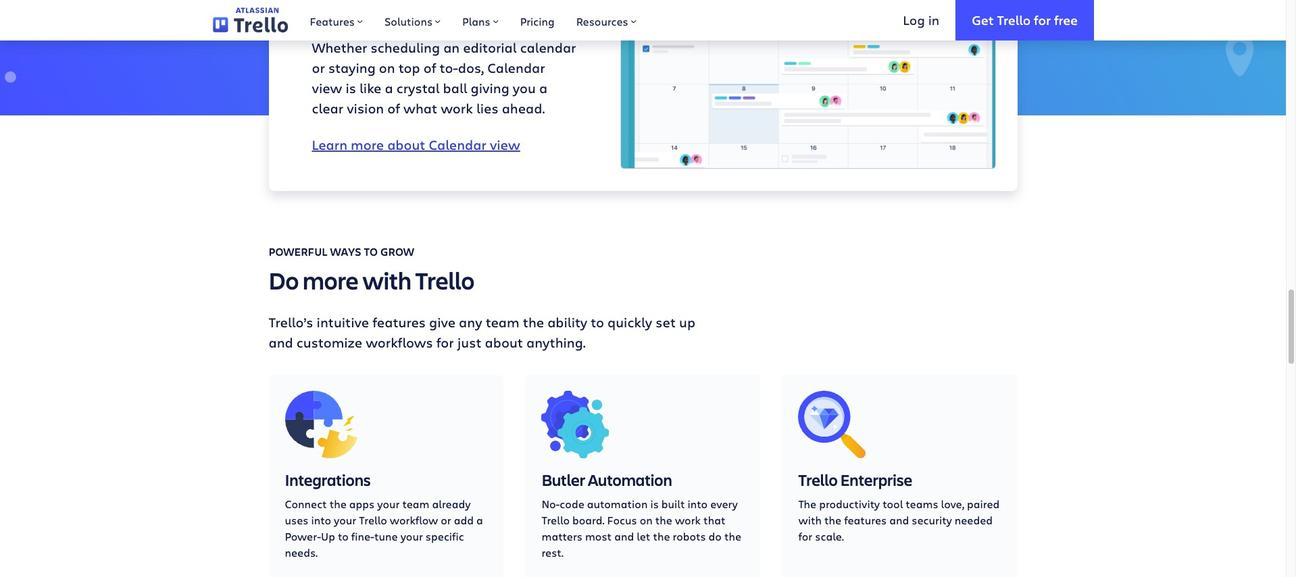 Task type: describe. For each thing, give the bounding box(es) containing it.
without
[[408, 19, 459, 37]]

trello inside integrations connect the apps your team already uses into your trello workflow or add a power-up to fine-tune your specific needs.
[[359, 513, 387, 528]]

start
[[312, 19, 344, 37]]

intuitive
[[317, 313, 369, 332]]

workflow
[[390, 513, 438, 528]]

the right let
[[653, 530, 670, 544]]

tune
[[374, 530, 398, 544]]

team for integrations
[[402, 497, 430, 511]]

specific
[[426, 530, 464, 544]]

integrations
[[285, 470, 371, 491]]

log in link
[[887, 0, 956, 41]]

more inside powerful ways to grow do more with trello
[[303, 264, 359, 297]]

productivity
[[819, 497, 880, 511]]

get trello for free
[[972, 11, 1078, 28]]

work inside butler automation no-code automation is built into every trello board. focus on the work that matters most and let the robots do the rest.
[[675, 513, 701, 528]]

0 vertical spatial of
[[424, 59, 436, 77]]

already
[[432, 497, 471, 511]]

board.
[[572, 513, 605, 528]]

learn
[[312, 136, 347, 154]]

view inside start each day without any surprises. whether scheduling an editorial calendar or staying on top of to-dos, calendar view is like a crystal ball giving you a clear vision of what work lies ahead.
[[312, 79, 342, 98]]

each
[[347, 19, 378, 37]]

crystal
[[396, 79, 440, 98]]

2 vertical spatial your
[[401, 530, 423, 544]]

give
[[429, 313, 456, 332]]

on inside start each day without any surprises. whether scheduling an editorial calendar or staying on top of to-dos, calendar view is like a crystal ball giving you a clear vision of what work lies ahead.
[[379, 59, 395, 77]]

focus
[[607, 513, 637, 528]]

customize
[[297, 334, 362, 352]]

let
[[637, 530, 650, 544]]

quickly
[[608, 313, 652, 332]]

for inside trello enterprise the productivity tool teams love, paired with the features and security needed for scale.
[[798, 530, 813, 544]]

to inside trello's intuitive features give any team the ability to quickly set up and customize workflows for just about anything.
[[591, 313, 604, 332]]

a inside integrations connect the apps your team already uses into your trello workflow or add a power-up to fine-tune your specific needs.
[[476, 513, 483, 528]]

resources button
[[565, 0, 647, 41]]

0 vertical spatial more
[[351, 136, 384, 154]]

butler
[[542, 470, 585, 491]]

an
[[443, 39, 460, 57]]

automation
[[587, 497, 648, 511]]

with inside trello enterprise the productivity tool teams love, paired with the features and security needed for scale.
[[798, 513, 822, 528]]

pricing link
[[509, 0, 565, 41]]

solutions button
[[374, 0, 452, 41]]

surprises.
[[489, 19, 550, 37]]

trello inside powerful ways to grow do more with trello
[[415, 264, 475, 297]]

2 horizontal spatial a
[[539, 79, 547, 98]]

ways
[[330, 245, 361, 259]]

uses
[[285, 513, 308, 528]]

ability
[[548, 313, 587, 332]]

calendar inside start each day without any surprises. whether scheduling an editorial calendar or staying on top of to-dos, calendar view is like a crystal ball giving you a clear vision of what work lies ahead.
[[487, 59, 545, 77]]

built
[[662, 497, 685, 511]]

start each day without any surprises. whether scheduling an editorial calendar or staying on top of to-dos, calendar view is like a crystal ball giving you a clear vision of what work lies ahead.
[[312, 19, 576, 118]]

the
[[798, 497, 816, 511]]

needed
[[955, 513, 993, 528]]

the inside trello's intuitive features give any team the ability to quickly set up and customize workflows for just about anything.
[[523, 313, 544, 332]]

calendar
[[520, 39, 576, 57]]

0 horizontal spatial a
[[385, 79, 393, 98]]

security
[[912, 513, 952, 528]]

editorial
[[463, 39, 517, 57]]

any for team
[[459, 313, 482, 332]]

plans button
[[452, 0, 509, 41]]

set
[[656, 313, 676, 332]]

learn more about calendar view
[[312, 136, 520, 154]]

connect
[[285, 497, 327, 511]]

code
[[560, 497, 584, 511]]

what
[[404, 100, 437, 118]]

into inside butler automation no-code automation is built into every trello board. focus on the work that matters most and let the robots do the rest.
[[688, 497, 708, 511]]

love,
[[941, 497, 964, 511]]

is inside start each day without any surprises. whether scheduling an editorial calendar or staying on top of to-dos, calendar view is like a crystal ball giving you a clear vision of what work lies ahead.
[[346, 79, 356, 98]]

dos,
[[458, 59, 484, 77]]

powerful
[[269, 245, 327, 259]]

robots
[[673, 530, 706, 544]]

apps
[[349, 497, 375, 511]]

paired
[[967, 497, 1000, 511]]

no-
[[542, 497, 560, 511]]

trello's
[[269, 313, 313, 332]]

1 vertical spatial calendar
[[429, 136, 486, 154]]

clear
[[312, 100, 343, 118]]

and inside butler automation no-code automation is built into every trello board. focus on the work that matters most and let the robots do the rest.
[[614, 530, 634, 544]]

solutions
[[385, 14, 433, 28]]

most
[[585, 530, 612, 544]]

any for surprises.
[[463, 19, 486, 37]]

0 horizontal spatial about
[[387, 136, 425, 154]]

teams
[[906, 497, 938, 511]]



Task type: vqa. For each thing, say whether or not it's contained in the screenshot.
Back to home image
no



Task type: locate. For each thing, give the bounding box(es) containing it.
0 vertical spatial for
[[1034, 11, 1051, 28]]

0 vertical spatial any
[[463, 19, 486, 37]]

ball
[[443, 79, 467, 98]]

the up anything.
[[523, 313, 544, 332]]

free
[[1054, 11, 1078, 28]]

and
[[269, 334, 293, 352], [890, 513, 909, 528], [614, 530, 634, 544]]

do
[[269, 264, 299, 297]]

grow
[[380, 245, 414, 259]]

and inside trello enterprise the productivity tool teams love, paired with the features and security needed for scale.
[[890, 513, 909, 528]]

trello
[[997, 11, 1031, 28], [415, 264, 475, 297], [798, 470, 838, 491], [359, 513, 387, 528], [542, 513, 570, 528]]

resources
[[576, 14, 628, 28]]

features button
[[299, 0, 374, 41]]

1 vertical spatial for
[[436, 334, 454, 352]]

lies
[[476, 100, 498, 118]]

in
[[928, 11, 939, 28]]

1 vertical spatial team
[[402, 497, 430, 511]]

integrations connect the apps your team already uses into your trello workflow or add a power-up to fine-tune your specific needs.
[[285, 470, 483, 560]]

and down tool
[[890, 513, 909, 528]]

0 horizontal spatial to
[[338, 530, 349, 544]]

enterprise
[[841, 470, 913, 491]]

0 vertical spatial about
[[387, 136, 425, 154]]

1 vertical spatial more
[[303, 264, 359, 297]]

trello down no-
[[542, 513, 570, 528]]

fine-
[[351, 530, 374, 544]]

the right do
[[724, 530, 741, 544]]

giving
[[471, 79, 509, 98]]

butler automation no-code automation is built into every trello board. focus on the work that matters most and let the robots do the rest.
[[542, 470, 741, 560]]

powerful ways to grow do more with trello
[[269, 245, 475, 297]]

into inside integrations connect the apps your team already uses into your trello workflow or add a power-up to fine-tune your specific needs.
[[311, 513, 331, 528]]

team right give
[[486, 313, 519, 332]]

1 horizontal spatial about
[[485, 334, 523, 352]]

scale.
[[815, 530, 844, 544]]

0 vertical spatial view
[[312, 79, 342, 98]]

workflows
[[366, 334, 433, 352]]

you
[[513, 79, 536, 98]]

1 vertical spatial with
[[798, 513, 822, 528]]

for left scale.
[[798, 530, 813, 544]]

pricing
[[520, 14, 555, 28]]

more down ways
[[303, 264, 359, 297]]

any inside trello's intuitive features give any team the ability to quickly set up and customize workflows for just about anything.
[[459, 313, 482, 332]]

0 vertical spatial calendar
[[487, 59, 545, 77]]

1 vertical spatial and
[[890, 513, 909, 528]]

0 vertical spatial on
[[379, 59, 395, 77]]

the
[[523, 313, 544, 332], [330, 497, 347, 511], [655, 513, 672, 528], [825, 513, 842, 528], [653, 530, 670, 544], [724, 530, 741, 544]]

on
[[379, 59, 395, 77], [640, 513, 653, 528]]

like
[[360, 79, 381, 98]]

2 vertical spatial for
[[798, 530, 813, 544]]

a right you
[[539, 79, 547, 98]]

1 horizontal spatial or
[[441, 513, 451, 528]]

or
[[312, 59, 325, 77], [441, 513, 451, 528]]

up
[[679, 313, 696, 332]]

0 horizontal spatial is
[[346, 79, 356, 98]]

2 horizontal spatial and
[[890, 513, 909, 528]]

any up editorial
[[463, 19, 486, 37]]

trello up the
[[798, 470, 838, 491]]

for down give
[[436, 334, 454, 352]]

view up clear
[[312, 79, 342, 98]]

is
[[346, 79, 356, 98], [650, 497, 659, 511]]

the inside trello enterprise the productivity tool teams love, paired with the features and security needed for scale.
[[825, 513, 842, 528]]

view down lies
[[490, 136, 520, 154]]

learn more about calendar view link
[[312, 136, 520, 154]]

is inside butler automation no-code automation is built into every trello board. focus on the work that matters most and let the robots do the rest.
[[650, 497, 659, 511]]

work inside start each day without any surprises. whether scheduling an editorial calendar or staying on top of to-dos, calendar view is like a crystal ball giving you a clear vision of what work lies ahead.
[[441, 100, 473, 118]]

1 horizontal spatial into
[[688, 497, 708, 511]]

power-
[[285, 530, 321, 544]]

trello inside trello enterprise the productivity tool teams love, paired with the features and security needed for scale.
[[798, 470, 838, 491]]

0 horizontal spatial for
[[436, 334, 454, 352]]

trello right get
[[997, 11, 1031, 28]]

1 vertical spatial work
[[675, 513, 701, 528]]

0 vertical spatial features
[[373, 313, 426, 332]]

trello's intuitive features give any team the ability to quickly set up and customize workflows for just about anything.
[[269, 313, 696, 352]]

calendar down lies
[[429, 136, 486, 154]]

with
[[363, 264, 411, 297], [798, 513, 822, 528]]

your right apps
[[377, 497, 400, 511]]

1 vertical spatial features
[[844, 513, 887, 528]]

on up let
[[640, 513, 653, 528]]

every
[[710, 497, 738, 511]]

0 horizontal spatial and
[[269, 334, 293, 352]]

do
[[709, 530, 722, 544]]

tool
[[883, 497, 903, 511]]

just
[[457, 334, 482, 352]]

1 vertical spatial to
[[591, 313, 604, 332]]

to right ways
[[364, 245, 378, 259]]

0 horizontal spatial into
[[311, 513, 331, 528]]

anything.
[[526, 334, 586, 352]]

features inside trello's intuitive features give any team the ability to quickly set up and customize workflows for just about anything.
[[373, 313, 426, 332]]

1 vertical spatial or
[[441, 513, 451, 528]]

team up workflow at bottom
[[402, 497, 430, 511]]

1 vertical spatial view
[[490, 136, 520, 154]]

plans
[[462, 14, 490, 28]]

1 vertical spatial into
[[311, 513, 331, 528]]

0 vertical spatial with
[[363, 264, 411, 297]]

0 horizontal spatial features
[[373, 313, 426, 332]]

features
[[310, 14, 355, 28]]

1 vertical spatial on
[[640, 513, 653, 528]]

and inside trello's intuitive features give any team the ability to quickly set up and customize workflows for just about anything.
[[269, 334, 293, 352]]

0 horizontal spatial of
[[387, 100, 400, 118]]

team inside integrations connect the apps your team already uses into your trello workflow or add a power-up to fine-tune your specific needs.
[[402, 497, 430, 511]]

the inside integrations connect the apps your team already uses into your trello workflow or add a power-up to fine-tune your specific needs.
[[330, 497, 347, 511]]

1 horizontal spatial to
[[364, 245, 378, 259]]

to inside integrations connect the apps your team already uses into your trello workflow or add a power-up to fine-tune your specific needs.
[[338, 530, 349, 544]]

trello enterprise the productivity tool teams love, paired with the features and security needed for scale.
[[798, 470, 1000, 544]]

with down grow
[[363, 264, 411, 297]]

to right up
[[338, 530, 349, 544]]

1 horizontal spatial a
[[476, 513, 483, 528]]

get trello for free link
[[956, 0, 1094, 41]]

and down trello's
[[269, 334, 293, 352]]

trello up fine-
[[359, 513, 387, 528]]

1 horizontal spatial view
[[490, 136, 520, 154]]

0 horizontal spatial view
[[312, 79, 342, 98]]

0 horizontal spatial work
[[441, 100, 473, 118]]

1 horizontal spatial and
[[614, 530, 634, 544]]

is left like
[[346, 79, 356, 98]]

work
[[441, 100, 473, 118], [675, 513, 701, 528]]

0 horizontal spatial your
[[334, 513, 356, 528]]

2 horizontal spatial for
[[1034, 11, 1051, 28]]

into
[[688, 497, 708, 511], [311, 513, 331, 528]]

work down ball
[[441, 100, 473, 118]]

trello inside butler automation no-code automation is built into every trello board. focus on the work that matters most and let the robots do the rest.
[[542, 513, 570, 528]]

more down vision
[[351, 136, 384, 154]]

for inside 'link'
[[1034, 11, 1051, 28]]

0 horizontal spatial team
[[402, 497, 430, 511]]

1 horizontal spatial features
[[844, 513, 887, 528]]

to inside powerful ways to grow do more with trello
[[364, 245, 378, 259]]

1 horizontal spatial is
[[650, 497, 659, 511]]

scheduling
[[371, 39, 440, 57]]

1 horizontal spatial team
[[486, 313, 519, 332]]

1 vertical spatial any
[[459, 313, 482, 332]]

atlassian trello image
[[213, 8, 288, 33]]

1 horizontal spatial of
[[424, 59, 436, 77]]

of left to-
[[424, 59, 436, 77]]

and down focus
[[614, 530, 634, 544]]

0 vertical spatial work
[[441, 100, 473, 118]]

features up workflows
[[373, 313, 426, 332]]

that
[[704, 513, 725, 528]]

0 vertical spatial team
[[486, 313, 519, 332]]

0 horizontal spatial with
[[363, 264, 411, 297]]

1 vertical spatial your
[[334, 513, 356, 528]]

0 vertical spatial into
[[688, 497, 708, 511]]

up
[[321, 530, 335, 544]]

of left the what
[[387, 100, 400, 118]]

team
[[486, 313, 519, 332], [402, 497, 430, 511]]

about
[[387, 136, 425, 154], [485, 334, 523, 352]]

features
[[373, 313, 426, 332], [844, 513, 887, 528]]

more
[[351, 136, 384, 154], [303, 264, 359, 297]]

your down workflow at bottom
[[401, 530, 423, 544]]

any inside start each day without any surprises. whether scheduling an editorial calendar or staying on top of to-dos, calendar view is like a crystal ball giving you a clear vision of what work lies ahead.
[[463, 19, 486, 37]]

staying
[[328, 59, 376, 77]]

0 vertical spatial and
[[269, 334, 293, 352]]

with inside powerful ways to grow do more with trello
[[363, 264, 411, 297]]

0 vertical spatial or
[[312, 59, 325, 77]]

or inside integrations connect the apps your team already uses into your trello workflow or add a power-up to fine-tune your specific needs.
[[441, 513, 451, 528]]

calendar
[[487, 59, 545, 77], [429, 136, 486, 154]]

about down the what
[[387, 136, 425, 154]]

with down the
[[798, 513, 822, 528]]

team for trello's
[[486, 313, 519, 332]]

is left built
[[650, 497, 659, 511]]

1 horizontal spatial your
[[377, 497, 400, 511]]

a right like
[[385, 79, 393, 98]]

1 vertical spatial is
[[650, 497, 659, 511]]

a right add
[[476, 513, 483, 528]]

add
[[454, 513, 474, 528]]

team inside trello's intuitive features give any team the ability to quickly set up and customize workflows for just about anything.
[[486, 313, 519, 332]]

features down productivity
[[844, 513, 887, 528]]

to right ability
[[591, 313, 604, 332]]

1 vertical spatial about
[[485, 334, 523, 352]]

0 vertical spatial your
[[377, 497, 400, 511]]

0 horizontal spatial on
[[379, 59, 395, 77]]

1 vertical spatial of
[[387, 100, 400, 118]]

any up just
[[459, 313, 482, 332]]

for left free
[[1034, 11, 1051, 28]]

0 horizontal spatial or
[[312, 59, 325, 77]]

vision
[[347, 100, 384, 118]]

get
[[972, 11, 994, 28]]

2 vertical spatial to
[[338, 530, 349, 544]]

for
[[1034, 11, 1051, 28], [436, 334, 454, 352], [798, 530, 813, 544]]

trello up give
[[415, 264, 475, 297]]

of
[[424, 59, 436, 77], [387, 100, 400, 118]]

the up scale.
[[825, 513, 842, 528]]

automation
[[588, 470, 672, 491]]

1 horizontal spatial on
[[640, 513, 653, 528]]

features inside trello enterprise the productivity tool teams love, paired with the features and security needed for scale.
[[844, 513, 887, 528]]

for inside trello's intuitive features give any team the ability to quickly set up and customize workflows for just about anything.
[[436, 334, 454, 352]]

calendar up you
[[487, 59, 545, 77]]

log
[[903, 11, 925, 28]]

rest.
[[542, 546, 564, 560]]

to-
[[440, 59, 458, 77]]

into up up
[[311, 513, 331, 528]]

whether
[[312, 39, 367, 57]]

0 vertical spatial is
[[346, 79, 356, 98]]

or up specific
[[441, 513, 451, 528]]

the down built
[[655, 513, 672, 528]]

ahead.
[[502, 100, 545, 118]]

on inside butler automation no-code automation is built into every trello board. focus on the work that matters most and let the robots do the rest.
[[640, 513, 653, 528]]

on left top
[[379, 59, 395, 77]]

your
[[377, 497, 400, 511], [334, 513, 356, 528], [401, 530, 423, 544]]

view
[[312, 79, 342, 98], [490, 136, 520, 154]]

2 horizontal spatial to
[[591, 313, 604, 332]]

or inside start each day without any surprises. whether scheduling an editorial calendar or staying on top of to-dos, calendar view is like a crystal ball giving you a clear vision of what work lies ahead.
[[312, 59, 325, 77]]

matters
[[542, 530, 582, 544]]

2 horizontal spatial your
[[401, 530, 423, 544]]

log in
[[903, 11, 939, 28]]

needs.
[[285, 546, 318, 560]]

about right just
[[485, 334, 523, 352]]

1 horizontal spatial calendar
[[487, 59, 545, 77]]

1 horizontal spatial for
[[798, 530, 813, 544]]

1 horizontal spatial work
[[675, 513, 701, 528]]

0 horizontal spatial calendar
[[429, 136, 486, 154]]

0 vertical spatial to
[[364, 245, 378, 259]]

or down whether
[[312, 59, 325, 77]]

2 vertical spatial and
[[614, 530, 634, 544]]

your down apps
[[334, 513, 356, 528]]

work up robots
[[675, 513, 701, 528]]

1 horizontal spatial with
[[798, 513, 822, 528]]

an illlustration showing the calendar view of a trello board image
[[620, 0, 996, 169]]

top
[[399, 59, 420, 77]]

into up that at bottom right
[[688, 497, 708, 511]]

about inside trello's intuitive features give any team the ability to quickly set up and customize workflows for just about anything.
[[485, 334, 523, 352]]

the left apps
[[330, 497, 347, 511]]

trello inside get trello for free 'link'
[[997, 11, 1031, 28]]



